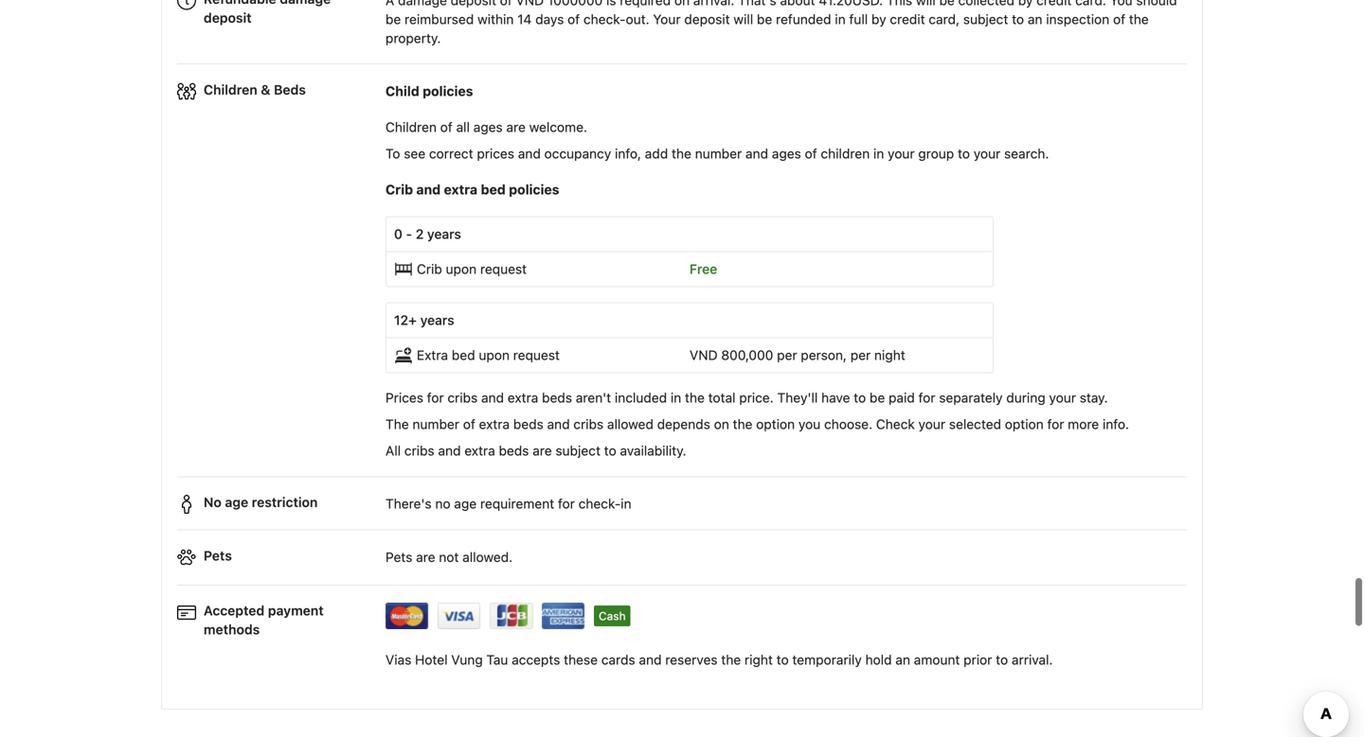 Task type: vqa. For each thing, say whether or not it's contained in the screenshot.
amount at bottom
yes



Task type: describe. For each thing, give the bounding box(es) containing it.
and up no
[[438, 443, 461, 459]]

1 vertical spatial bed
[[452, 348, 475, 363]]

children for children of all ages are welcome.
[[386, 119, 437, 135]]

group
[[918, 146, 954, 162]]

deposit for a
[[451, 0, 496, 8]]

for right prices
[[427, 390, 444, 406]]

beds for are
[[499, 443, 529, 459]]

0 horizontal spatial number
[[412, 417, 459, 432]]

prices
[[477, 146, 514, 162]]

of up within
[[500, 0, 512, 8]]

accepts
[[512, 653, 560, 668]]

there's
[[386, 497, 432, 512]]

correct
[[429, 146, 473, 162]]

requirement
[[480, 497, 554, 512]]

occupancy
[[544, 146, 611, 162]]

stay.
[[1080, 390, 1108, 406]]

2 horizontal spatial deposit
[[684, 11, 730, 27]]

hotel
[[415, 653, 448, 668]]

paid
[[889, 390, 915, 406]]

1 vertical spatial check-
[[578, 497, 621, 512]]

&
[[261, 82, 270, 98]]

crib upon request
[[417, 261, 527, 277]]

0 vertical spatial credit
[[1036, 0, 1072, 8]]

out.
[[626, 11, 649, 27]]

of down extra bed upon request
[[463, 417, 475, 432]]

about
[[780, 0, 815, 8]]

1 vertical spatial will
[[734, 11, 753, 27]]

vias
[[386, 653, 411, 668]]

to right prior
[[996, 653, 1008, 668]]

2 vertical spatial are
[[416, 550, 435, 565]]

0 vertical spatial policies
[[423, 83, 473, 99]]

1 horizontal spatial arrival.
[[1012, 653, 1053, 668]]

the
[[386, 417, 409, 432]]

in down availability.
[[621, 497, 631, 512]]

visa image
[[438, 604, 481, 630]]

1 vertical spatial request
[[513, 348, 560, 363]]

temporarily
[[792, 653, 862, 668]]

1000000
[[547, 0, 603, 8]]

choose.
[[824, 417, 872, 432]]

refundable
[[204, 0, 276, 6]]

0 vertical spatial upon
[[446, 261, 477, 277]]

no
[[204, 495, 222, 511]]

the number of extra beds and cribs allowed depends on the option you choose. check your selected option for more info.
[[386, 417, 1129, 432]]

card,
[[929, 11, 960, 27]]

be left paid
[[870, 390, 885, 406]]

1 vertical spatial cribs
[[573, 417, 604, 432]]

vung
[[451, 653, 483, 668]]

right
[[745, 653, 773, 668]]

crib and extra bed policies
[[386, 182, 559, 198]]

and right cards
[[639, 653, 662, 668]]

no age restriction
[[204, 495, 318, 511]]

1 option from the left
[[756, 417, 795, 432]]

1 per from the left
[[777, 348, 797, 363]]

for right paid
[[918, 390, 935, 406]]

of down 1000000
[[567, 11, 580, 27]]

2
[[416, 226, 424, 242]]

total
[[708, 390, 736, 406]]

in up 'depends' at the bottom of the page
[[671, 390, 681, 406]]

see
[[404, 146, 425, 162]]

0 vertical spatial beds
[[542, 390, 572, 406]]

aren't
[[576, 390, 611, 406]]

your left the group
[[888, 146, 915, 162]]

allowed
[[607, 417, 653, 432]]

1 vertical spatial an
[[895, 653, 910, 668]]

vnd
[[516, 0, 544, 8]]

info,
[[615, 146, 641, 162]]

and up all cribs and extra beds are subject to availability.
[[547, 417, 570, 432]]

not
[[439, 550, 459, 565]]

0 horizontal spatial by
[[871, 11, 886, 27]]

reimbursed
[[405, 11, 474, 27]]

to
[[386, 146, 400, 162]]

1 horizontal spatial cribs
[[447, 390, 478, 406]]

search.
[[1004, 146, 1049, 162]]

availability.
[[620, 443, 686, 459]]

be down a
[[386, 11, 401, 27]]

12+ years
[[394, 313, 454, 328]]

prices for cribs and extra beds aren't included in the total price. they'll have to be paid for separately during your stay.
[[386, 390, 1108, 406]]

prices
[[386, 390, 423, 406]]

0 vertical spatial are
[[506, 119, 526, 135]]

1 vertical spatial on
[[714, 417, 729, 432]]

these
[[564, 653, 598, 668]]

accepted payment methods
[[204, 604, 324, 638]]

that's
[[738, 0, 776, 8]]

1 horizontal spatial age
[[454, 497, 477, 512]]

your left search.
[[974, 146, 1001, 162]]

-
[[406, 226, 412, 242]]

all
[[386, 443, 401, 459]]

0 horizontal spatial credit
[[890, 11, 925, 27]]

damage for refundable
[[280, 0, 331, 6]]

methods
[[204, 622, 260, 638]]

a
[[386, 0, 394, 8]]

0
[[394, 226, 403, 242]]

more
[[1068, 417, 1099, 432]]

for right 'requirement'
[[558, 497, 575, 512]]

payment
[[268, 604, 324, 619]]

0 horizontal spatial ages
[[473, 119, 503, 135]]

cash
[[599, 610, 626, 623]]

and down extra bed upon request
[[481, 390, 504, 406]]

child policies
[[386, 83, 473, 99]]

damage for a
[[398, 0, 447, 8]]

crib for crib and extra bed policies
[[386, 182, 413, 198]]

deposit for refundable
[[204, 10, 252, 25]]

crib for crib upon request
[[417, 261, 442, 277]]

welcome.
[[529, 119, 587, 135]]

12+
[[394, 313, 417, 328]]

all
[[456, 119, 470, 135]]

0 - 2 years
[[394, 226, 461, 242]]

check
[[876, 417, 915, 432]]

should
[[1136, 0, 1177, 8]]

extra bed upon request
[[417, 348, 560, 363]]

this
[[886, 0, 912, 8]]

0 vertical spatial years
[[427, 226, 461, 242]]

required
[[620, 0, 671, 8]]

0 vertical spatial bed
[[481, 182, 506, 198]]



Task type: locate. For each thing, give the bounding box(es) containing it.
arrival. left the that's
[[693, 0, 734, 8]]

1 horizontal spatial upon
[[479, 348, 510, 363]]

and right prices
[[518, 146, 541, 162]]

to down collected
[[1012, 11, 1024, 27]]

1 vertical spatial are
[[533, 443, 552, 459]]

are
[[506, 119, 526, 135], [533, 443, 552, 459], [416, 550, 435, 565]]

0 horizontal spatial policies
[[423, 83, 473, 99]]

for
[[427, 390, 444, 406], [918, 390, 935, 406], [1047, 417, 1064, 432], [558, 497, 575, 512]]

pets for pets
[[204, 548, 232, 564]]

1 horizontal spatial per
[[850, 348, 871, 363]]

upon down 0 - 2 years on the top left of the page
[[446, 261, 477, 277]]

14
[[517, 11, 532, 27]]

0 horizontal spatial will
[[734, 11, 753, 27]]

1 vertical spatial policies
[[509, 182, 559, 198]]

1 horizontal spatial an
[[1028, 11, 1042, 27]]

0 horizontal spatial an
[[895, 653, 910, 668]]

0 horizontal spatial subject
[[555, 443, 601, 459]]

cribs
[[447, 390, 478, 406], [573, 417, 604, 432], [404, 443, 434, 459]]

number
[[695, 146, 742, 162], [412, 417, 459, 432]]

an right hold
[[895, 653, 910, 668]]

2 option from the left
[[1005, 417, 1044, 432]]

1 vertical spatial arrival.
[[1012, 653, 1053, 668]]

upon right extra on the top
[[479, 348, 510, 363]]

0 horizontal spatial damage
[[280, 0, 331, 6]]

0 horizontal spatial cribs
[[404, 443, 434, 459]]

age right 'no'
[[225, 495, 248, 511]]

cribs down extra bed upon request
[[447, 390, 478, 406]]

jcb image
[[490, 604, 533, 630]]

option
[[756, 417, 795, 432], [1005, 417, 1044, 432]]

and down see
[[416, 182, 441, 198]]

policies down prices
[[509, 182, 559, 198]]

in inside a damage deposit of vnd 1000000 is required on arrival. that's about 41.20usd. this will be collected by credit card. you should be reimbursed within 14 days of check-out. your deposit will be refunded in full by credit card, subject to an inspection of the property.
[[835, 11, 846, 27]]

check- inside a damage deposit of vnd 1000000 is required on arrival. that's about 41.20usd. this will be collected by credit card. you should be reimbursed within 14 days of check-out. your deposit will be refunded in full by credit card, subject to an inspection of the property.
[[583, 11, 626, 27]]

0 horizontal spatial per
[[777, 348, 797, 363]]

the left right
[[721, 653, 741, 668]]

0 horizontal spatial children
[[204, 82, 257, 98]]

0 horizontal spatial option
[[756, 417, 795, 432]]

0 vertical spatial an
[[1028, 11, 1042, 27]]

the inside a damage deposit of vnd 1000000 is required on arrival. that's about 41.20usd. this will be collected by credit card. you should be reimbursed within 14 days of check-out. your deposit will be refunded in full by credit card, subject to an inspection of the property.
[[1129, 11, 1149, 27]]

0 vertical spatial ages
[[473, 119, 503, 135]]

credit
[[1036, 0, 1072, 8], [890, 11, 925, 27]]

1 vertical spatial number
[[412, 417, 459, 432]]

card.
[[1075, 0, 1106, 8]]

1 horizontal spatial bed
[[481, 182, 506, 198]]

children of all ages are welcome.
[[386, 119, 587, 135]]

beds up all cribs and extra beds are subject to availability.
[[513, 417, 543, 432]]

full
[[849, 11, 868, 27]]

option down during
[[1005, 417, 1044, 432]]

per
[[777, 348, 797, 363], [850, 348, 871, 363]]

ages right all
[[473, 119, 503, 135]]

in right the children
[[873, 146, 884, 162]]

an left inspection
[[1028, 11, 1042, 27]]

0 vertical spatial check-
[[583, 11, 626, 27]]

accepted payment methods and conditions element
[[177, 594, 1187, 637]]

credit down the this at the top right of page
[[890, 11, 925, 27]]

you
[[1110, 0, 1133, 8]]

pets are not allowed.
[[386, 550, 513, 565]]

selected
[[949, 417, 1001, 432]]

0 vertical spatial subject
[[963, 11, 1008, 27]]

0 vertical spatial arrival.
[[693, 0, 734, 8]]

to right the group
[[958, 146, 970, 162]]

0 horizontal spatial arrival.
[[693, 0, 734, 8]]

be up card,
[[939, 0, 955, 8]]

2 per from the left
[[850, 348, 871, 363]]

info.
[[1103, 417, 1129, 432]]

2 vertical spatial cribs
[[404, 443, 434, 459]]

they'll
[[777, 390, 818, 406]]

add
[[645, 146, 668, 162]]

0 vertical spatial on
[[674, 0, 690, 8]]

free
[[690, 261, 717, 277]]

the down prices for cribs and extra beds aren't included in the total price. they'll have to be paid for separately during your stay.
[[733, 417, 753, 432]]

1 horizontal spatial number
[[695, 146, 742, 162]]

children
[[204, 82, 257, 98], [386, 119, 437, 135]]

a damage deposit of vnd 1000000 is required on arrival. that's about 41.20usd. this will be collected by credit card. you should be reimbursed within 14 days of check-out. your deposit will be refunded in full by credit card, subject to an inspection of the property.
[[386, 0, 1177, 46]]

1 horizontal spatial damage
[[398, 0, 447, 8]]

pets down 'no'
[[204, 548, 232, 564]]

beds left aren't
[[542, 390, 572, 406]]

be
[[939, 0, 955, 8], [386, 11, 401, 27], [757, 11, 772, 27], [870, 390, 885, 406]]

are up 'requirement'
[[533, 443, 552, 459]]

number right add
[[695, 146, 742, 162]]

are left not
[[416, 550, 435, 565]]

1 horizontal spatial ages
[[772, 146, 801, 162]]

your left stay.
[[1049, 390, 1076, 406]]

mastercard image
[[386, 604, 429, 630]]

subject down collected
[[963, 11, 1008, 27]]

ages left the children
[[772, 146, 801, 162]]

extra
[[444, 182, 478, 198], [508, 390, 538, 406], [479, 417, 510, 432], [464, 443, 495, 459]]

children & beds
[[204, 82, 306, 98]]

will
[[916, 0, 936, 8], [734, 11, 753, 27]]

children left '&' at left top
[[204, 82, 257, 98]]

1 vertical spatial years
[[420, 313, 454, 328]]

1 vertical spatial ages
[[772, 146, 801, 162]]

of left the children
[[805, 146, 817, 162]]

amount
[[914, 653, 960, 668]]

vias hotel vung tau accepts these cards and reserves the right to temporarily hold an amount prior to arrival.
[[386, 653, 1053, 668]]

the right add
[[672, 146, 691, 162]]

will up card,
[[916, 0, 936, 8]]

0 vertical spatial children
[[204, 82, 257, 98]]

1 horizontal spatial deposit
[[451, 0, 496, 8]]

0 horizontal spatial pets
[[204, 548, 232, 564]]

years
[[427, 226, 461, 242], [420, 313, 454, 328]]

years right 12+
[[420, 313, 454, 328]]

in left full
[[835, 11, 846, 27]]

age
[[225, 495, 248, 511], [454, 497, 477, 512]]

to right have on the bottom of the page
[[854, 390, 866, 406]]

hold
[[865, 653, 892, 668]]

an inside a damage deposit of vnd 1000000 is required on arrival. that's about 41.20usd. this will be collected by credit card. you should be reimbursed within 14 days of check-out. your deposit will be refunded in full by credit card, subject to an inspection of the property.
[[1028, 11, 1042, 27]]

pets for pets are not allowed.
[[386, 550, 412, 565]]

on inside a damage deposit of vnd 1000000 is required on arrival. that's about 41.20usd. this will be collected by credit card. you should be reimbursed within 14 days of check-out. your deposit will be refunded in full by credit card, subject to an inspection of the property.
[[674, 0, 690, 8]]

of left all
[[440, 119, 453, 135]]

number right the
[[412, 417, 459, 432]]

subject inside a damage deposit of vnd 1000000 is required on arrival. that's about 41.20usd. this will be collected by credit card. you should be reimbursed within 14 days of check-out. your deposit will be refunded in full by credit card, subject to an inspection of the property.
[[963, 11, 1008, 27]]

no
[[435, 497, 450, 512]]

cribs right all in the bottom of the page
[[404, 443, 434, 459]]

inspection
[[1046, 11, 1109, 27]]

bed right extra on the top
[[452, 348, 475, 363]]

to right right
[[776, 653, 789, 668]]

subject
[[963, 11, 1008, 27], [555, 443, 601, 459]]

1 horizontal spatial will
[[916, 0, 936, 8]]

person,
[[801, 348, 847, 363]]

per left the person,
[[777, 348, 797, 363]]

of down you
[[1113, 11, 1125, 27]]

0 vertical spatial request
[[480, 261, 527, 277]]

0 vertical spatial crib
[[386, 182, 413, 198]]

subject down aren't
[[555, 443, 601, 459]]

depends
[[657, 417, 710, 432]]

cards
[[601, 653, 635, 668]]

1 horizontal spatial pets
[[386, 550, 412, 565]]

pets left not
[[386, 550, 412, 565]]

to see correct prices and occupancy info, add the number and ages of children in your group to your search.
[[386, 146, 1049, 162]]

by right full
[[871, 11, 886, 27]]

deposit inside refundable damage deposit
[[204, 10, 252, 25]]

prior
[[964, 653, 992, 668]]

night
[[874, 348, 905, 363]]

2 damage from the left
[[398, 0, 447, 8]]

bed
[[481, 182, 506, 198], [452, 348, 475, 363]]

policies up all
[[423, 83, 473, 99]]

1 horizontal spatial on
[[714, 417, 729, 432]]

0 horizontal spatial bed
[[452, 348, 475, 363]]

be down the that's
[[757, 11, 772, 27]]

vnd 800,000
[[690, 348, 773, 363]]

age right no
[[454, 497, 477, 512]]

cribs down aren't
[[573, 417, 604, 432]]

are up prices
[[506, 119, 526, 135]]

separately
[[939, 390, 1003, 406]]

check- down is
[[583, 11, 626, 27]]

damage inside refundable damage deposit
[[280, 0, 331, 6]]

41.20usd.
[[819, 0, 883, 8]]

in
[[835, 11, 846, 27], [873, 146, 884, 162], [671, 390, 681, 406], [621, 497, 631, 512]]

bed down prices
[[481, 182, 506, 198]]

all cribs and extra beds are subject to availability.
[[386, 443, 686, 459]]

american express image
[[542, 604, 585, 630]]

2 horizontal spatial cribs
[[573, 417, 604, 432]]

crib down 0 - 2 years on the top left of the page
[[417, 261, 442, 277]]

days
[[535, 11, 564, 27]]

damage up reimbursed
[[398, 0, 447, 8]]

1 horizontal spatial credit
[[1036, 0, 1072, 8]]

accepted
[[204, 604, 265, 619]]

1 vertical spatial beds
[[513, 417, 543, 432]]

tau
[[486, 653, 508, 668]]

0 horizontal spatial on
[[674, 0, 690, 8]]

crib
[[386, 182, 413, 198], [417, 261, 442, 277]]

your
[[888, 146, 915, 162], [974, 146, 1001, 162], [1049, 390, 1076, 406], [918, 417, 945, 432]]

price.
[[739, 390, 774, 406]]

within
[[477, 11, 514, 27]]

will down the that's
[[734, 11, 753, 27]]

arrival. right prior
[[1012, 653, 1053, 668]]

children
[[821, 146, 870, 162]]

1 horizontal spatial subject
[[963, 11, 1008, 27]]

is
[[606, 0, 616, 8]]

by
[[1018, 0, 1033, 8], [871, 11, 886, 27]]

0 vertical spatial will
[[916, 0, 936, 8]]

0 horizontal spatial are
[[416, 550, 435, 565]]

0 vertical spatial cribs
[[447, 390, 478, 406]]

extra
[[417, 348, 448, 363]]

by right collected
[[1018, 0, 1033, 8]]

beds
[[542, 390, 572, 406], [513, 417, 543, 432], [499, 443, 529, 459]]

0 horizontal spatial deposit
[[204, 10, 252, 25]]

1 horizontal spatial are
[[506, 119, 526, 135]]

1 damage from the left
[[280, 0, 331, 6]]

your right check
[[918, 417, 945, 432]]

crib down to
[[386, 182, 413, 198]]

credit up inspection
[[1036, 0, 1072, 8]]

reserves
[[665, 653, 718, 668]]

damage right refundable
[[280, 0, 331, 6]]

1 horizontal spatial by
[[1018, 0, 1033, 8]]

check- down availability.
[[578, 497, 621, 512]]

damage
[[280, 0, 331, 6], [398, 0, 447, 8]]

refundable damage deposit
[[204, 0, 331, 25]]

deposit up within
[[451, 0, 496, 8]]

children for children & beds
[[204, 82, 257, 98]]

included
[[615, 390, 667, 406]]

2 horizontal spatial are
[[533, 443, 552, 459]]

1 vertical spatial credit
[[890, 11, 925, 27]]

collected
[[958, 0, 1014, 8]]

of
[[500, 0, 512, 8], [567, 11, 580, 27], [1113, 11, 1125, 27], [440, 119, 453, 135], [805, 146, 817, 162], [463, 417, 475, 432]]

to
[[1012, 11, 1024, 27], [958, 146, 970, 162], [854, 390, 866, 406], [604, 443, 616, 459], [776, 653, 789, 668], [996, 653, 1008, 668]]

the down you
[[1129, 11, 1149, 27]]

1 horizontal spatial policies
[[509, 182, 559, 198]]

children up see
[[386, 119, 437, 135]]

1 vertical spatial children
[[386, 119, 437, 135]]

deposit right your
[[684, 11, 730, 27]]

1 vertical spatial upon
[[479, 348, 510, 363]]

and left the children
[[745, 146, 768, 162]]

per left night
[[850, 348, 871, 363]]

the left total
[[685, 390, 705, 406]]

beds up 'requirement'
[[499, 443, 529, 459]]

option down price. on the right of page
[[756, 417, 795, 432]]

to down allowed
[[604, 443, 616, 459]]

0 vertical spatial by
[[1018, 0, 1033, 8]]

deposit down refundable
[[204, 10, 252, 25]]

1 horizontal spatial children
[[386, 119, 437, 135]]

allowed.
[[462, 550, 513, 565]]

on up your
[[674, 0, 690, 8]]

your
[[653, 11, 681, 27]]

0 horizontal spatial crib
[[386, 182, 413, 198]]

0 horizontal spatial age
[[225, 495, 248, 511]]

you
[[798, 417, 821, 432]]

1 vertical spatial by
[[871, 11, 886, 27]]

refunded
[[776, 11, 831, 27]]

1 vertical spatial subject
[[555, 443, 601, 459]]

1 vertical spatial crib
[[417, 261, 442, 277]]

the
[[1129, 11, 1149, 27], [672, 146, 691, 162], [685, 390, 705, 406], [733, 417, 753, 432], [721, 653, 741, 668]]

beds for and
[[513, 417, 543, 432]]

restriction
[[252, 495, 318, 511]]

0 vertical spatial number
[[695, 146, 742, 162]]

beds
[[274, 82, 306, 98]]

years right 2 at the left top
[[427, 226, 461, 242]]

to inside a damage deposit of vnd 1000000 is required on arrival. that's about 41.20usd. this will be collected by credit card. you should be reimbursed within 14 days of check-out. your deposit will be refunded in full by credit card, subject to an inspection of the property.
[[1012, 11, 1024, 27]]

0 horizontal spatial upon
[[446, 261, 477, 277]]

2 vertical spatial beds
[[499, 443, 529, 459]]

on down total
[[714, 417, 729, 432]]

1 horizontal spatial crib
[[417, 261, 442, 277]]

damage inside a damage deposit of vnd 1000000 is required on arrival. that's about 41.20usd. this will be collected by credit card. you should be reimbursed within 14 days of check-out. your deposit will be refunded in full by credit card, subject to an inspection of the property.
[[398, 0, 447, 8]]

on
[[674, 0, 690, 8], [714, 417, 729, 432]]

for left more
[[1047, 417, 1064, 432]]

1 horizontal spatial option
[[1005, 417, 1044, 432]]

arrival. inside a damage deposit of vnd 1000000 is required on arrival. that's about 41.20usd. this will be collected by credit card. you should be reimbursed within 14 days of check-out. your deposit will be refunded in full by credit card, subject to an inspection of the property.
[[693, 0, 734, 8]]



